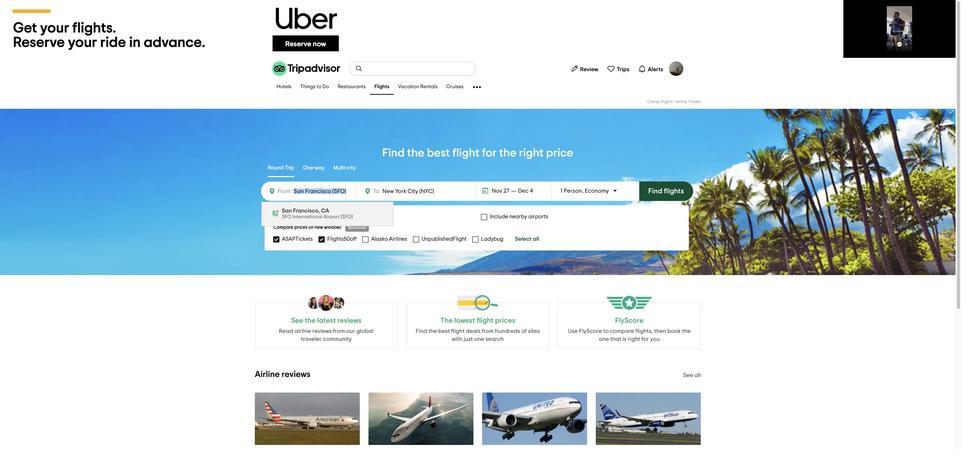 Task type: locate. For each thing, give the bounding box(es) containing it.
flights50off
[[327, 237, 357, 242]]

nov 27
[[492, 188, 510, 194]]

global
[[357, 329, 374, 335]]

From where? text field
[[292, 187, 352, 197]]

0 vertical spatial airline
[[676, 100, 688, 104]]

flyscore
[[616, 318, 644, 325], [579, 329, 602, 335]]

from left 'our'
[[333, 329, 345, 335]]

cruises
[[447, 85, 464, 90]]

2 horizontal spatial reviews
[[338, 318, 362, 325]]

1 vertical spatial best
[[439, 329, 450, 335]]

,
[[582, 188, 584, 194]]

1 vertical spatial flyscore
[[579, 329, 602, 335]]

flyscore up compare at right
[[616, 318, 644, 325]]

round trip
[[268, 165, 294, 171]]

1 horizontal spatial see
[[684, 373, 694, 379]]

trip
[[285, 165, 294, 171]]

select
[[515, 237, 532, 242]]

vacation
[[398, 85, 419, 90]]

alerts link
[[636, 62, 666, 76]]

flights left vacation
[[375, 85, 390, 90]]

to up one
[[604, 329, 609, 335]]

1 horizontal spatial right
[[628, 337, 641, 343]]

1 horizontal spatial reviews
[[312, 329, 332, 335]]

with
[[452, 337, 463, 343]]

2 from from the left
[[482, 329, 494, 335]]

vacation rentals link
[[394, 80, 442, 95]]

find
[[383, 147, 405, 159], [649, 188, 663, 195], [416, 329, 427, 335]]

0 vertical spatial find
[[383, 147, 405, 159]]

(sfo)
[[341, 215, 353, 220]]

flights left the -
[[661, 100, 673, 104]]

nonstop
[[298, 214, 319, 220]]

compare prices (in new window)
[[273, 226, 342, 230]]

flight inside the find the best flight deals from hundreds of sites with just one search
[[451, 329, 465, 335]]

0 horizontal spatial see
[[291, 318, 304, 325]]

one
[[599, 337, 609, 343]]

book
[[668, 329, 681, 335]]

best
[[427, 147, 450, 159], [439, 329, 450, 335]]

find inside the find the best flight deals from hundreds of sites with just one search
[[416, 329, 427, 335]]

right left the price
[[519, 147, 544, 159]]

0 vertical spatial flyscore
[[616, 318, 644, 325]]

flights,
[[636, 329, 653, 335]]

one-way link
[[303, 160, 325, 177]]

1 vertical spatial to
[[604, 329, 609, 335]]

find for find flights
[[649, 188, 663, 195]]

international
[[293, 215, 323, 220]]

our
[[346, 329, 355, 335]]

0 horizontal spatial airline
[[255, 371, 280, 380]]

flight for deals
[[451, 329, 465, 335]]

None search field
[[350, 62, 475, 75]]

flight left "for"
[[453, 147, 480, 159]]

find for find the best flight deals from hundreds of sites with just one search
[[416, 329, 427, 335]]

airline
[[676, 100, 688, 104], [255, 371, 280, 380]]

1 vertical spatial reviews
[[312, 329, 332, 335]]

hotels
[[277, 85, 292, 90]]

reviews inside read airline reviews from our global traveler community
[[312, 329, 332, 335]]

flight prices
[[477, 318, 516, 325]]

new
[[315, 226, 323, 230]]

one search
[[474, 337, 504, 343]]

0 horizontal spatial right
[[519, 147, 544, 159]]

cruises link
[[442, 80, 468, 95]]

2 vertical spatial find
[[416, 329, 427, 335]]

dec 4
[[518, 188, 533, 194]]

to
[[317, 85, 322, 90], [604, 329, 609, 335]]

right inside 'use flyscore to compare flights, then book the one that is right for you'
[[628, 337, 641, 343]]

flyscore inside 'use flyscore to compare flights, then book the one that is right for you'
[[579, 329, 602, 335]]

just
[[464, 337, 473, 343]]

find flights button
[[640, 182, 694, 201]]

0 vertical spatial right
[[519, 147, 544, 159]]

best for for
[[427, 147, 450, 159]]

0 horizontal spatial flights
[[375, 85, 390, 90]]

reviews
[[338, 318, 362, 325], [312, 329, 332, 335], [282, 371, 311, 380]]

To where? text field
[[381, 187, 447, 196]]

the for see the latest reviews
[[305, 318, 316, 325]]

to left the do
[[317, 85, 322, 90]]

flyscore up one
[[579, 329, 602, 335]]

1 vertical spatial see
[[684, 373, 694, 379]]

from up one search
[[482, 329, 494, 335]]

flights
[[664, 188, 684, 195]]

alaska
[[371, 237, 388, 242]]

1 horizontal spatial from
[[482, 329, 494, 335]]

1 horizontal spatial flights
[[661, 100, 673, 104]]

select all
[[515, 237, 539, 242]]

1 vertical spatial all
[[695, 373, 701, 379]]

price
[[546, 147, 574, 159]]

0 vertical spatial best
[[427, 147, 450, 159]]

use flyscore to compare flights, then book the one that is right for you
[[568, 329, 691, 343]]

0 vertical spatial to
[[317, 85, 322, 90]]

see
[[291, 318, 304, 325], [684, 373, 694, 379]]

use
[[568, 329, 578, 335]]

1 horizontal spatial all
[[695, 373, 701, 379]]

traveler community
[[301, 337, 352, 343]]

airline reviews link
[[255, 371, 311, 380]]

compare
[[273, 226, 294, 230]]

one-
[[303, 165, 315, 171]]

that
[[611, 337, 622, 343]]

2 vertical spatial reviews
[[282, 371, 311, 380]]

right right the is
[[628, 337, 641, 343]]

0 vertical spatial see
[[291, 318, 304, 325]]

0 vertical spatial reviews
[[338, 318, 362, 325]]

0 vertical spatial flight
[[453, 147, 480, 159]]

1 vertical spatial flights
[[661, 100, 673, 104]]

from
[[333, 329, 345, 335], [482, 329, 494, 335]]

1 vertical spatial flight
[[451, 329, 465, 335]]

to inside 'link'
[[317, 85, 322, 90]]

1 horizontal spatial airline
[[676, 100, 688, 104]]

0 horizontal spatial to
[[317, 85, 322, 90]]

the
[[441, 318, 453, 325]]

flight up with
[[451, 329, 465, 335]]

sites
[[528, 329, 540, 335]]

0 horizontal spatial from
[[333, 329, 345, 335]]

1 horizontal spatial to
[[604, 329, 609, 335]]

best inside the find the best flight deals from hundreds of sites with just one search
[[439, 329, 450, 335]]

1 vertical spatial find
[[649, 188, 663, 195]]

alaska airlines
[[371, 237, 407, 242]]

profile picture image
[[669, 62, 684, 76]]

0 horizontal spatial flyscore
[[579, 329, 602, 335]]

flight
[[453, 147, 480, 159], [451, 329, 465, 335]]

1 vertical spatial airline
[[255, 371, 280, 380]]

0 horizontal spatial all
[[533, 237, 539, 242]]

flights link
[[370, 80, 394, 95]]

tripadvisor image
[[272, 62, 340, 76]]

vacation rentals
[[398, 85, 438, 90]]

review link
[[568, 62, 602, 76]]

flights
[[375, 85, 390, 90], [661, 100, 673, 104]]

see for see the latest reviews
[[291, 318, 304, 325]]

the lowest flight prices
[[441, 318, 516, 325]]

0 vertical spatial all
[[533, 237, 539, 242]]

1 from from the left
[[333, 329, 345, 335]]

restaurants
[[338, 85, 366, 90]]

the inside the find the best flight deals from hundreds of sites with just one search
[[429, 329, 437, 335]]

review
[[581, 66, 599, 72]]

find inside button
[[649, 188, 663, 195]]

2 horizontal spatial find
[[649, 188, 663, 195]]

0 horizontal spatial find
[[383, 147, 405, 159]]

ca
[[321, 208, 329, 214]]

read
[[279, 329, 293, 335]]

1 vertical spatial right
[[628, 337, 641, 343]]

cheap
[[648, 100, 660, 104]]

to:
[[373, 189, 381, 195]]

1 horizontal spatial find
[[416, 329, 427, 335]]



Task type: vqa. For each thing, say whether or not it's contained in the screenshot.


Task type: describe. For each thing, give the bounding box(es) containing it.
(in
[[309, 226, 314, 230]]

see for see all
[[684, 373, 694, 379]]

multi-city
[[334, 165, 356, 171]]

airline reviews
[[255, 371, 311, 380]]

all for select all
[[533, 237, 539, 242]]

nov
[[492, 188, 502, 194]]

tickets
[[688, 100, 701, 104]]

multi-
[[334, 165, 347, 171]]

trips
[[617, 66, 630, 72]]

rentals
[[421, 85, 438, 90]]

all for see all
[[695, 373, 701, 379]]

lowest
[[455, 318, 475, 325]]

-
[[674, 100, 675, 104]]

sfo
[[282, 215, 291, 220]]

francisco,
[[293, 208, 320, 214]]

compare
[[610, 329, 635, 335]]

one-way
[[303, 165, 325, 171]]

san francisco, ca sfo international airport (sfo)
[[282, 208, 353, 220]]

nearby
[[510, 214, 527, 220]]

of
[[522, 329, 527, 335]]

city
[[347, 165, 356, 171]]

ladybug
[[481, 237, 504, 242]]

the inside 'use flyscore to compare flights, then book the one that is right for you'
[[683, 329, 691, 335]]

prices
[[295, 226, 308, 230]]

alerts
[[648, 66, 664, 72]]

advertisement region
[[0, 0, 956, 58]]

for you
[[642, 337, 660, 343]]

airport
[[324, 215, 340, 220]]

find for find the best flight for the right price
[[383, 147, 405, 159]]

0 vertical spatial flights
[[375, 85, 390, 90]]

from inside the find the best flight deals from hundreds of sites with just one search
[[482, 329, 494, 335]]

0 horizontal spatial reviews
[[282, 371, 311, 380]]

read airline reviews from our global traveler community
[[279, 329, 374, 343]]

find the best flight deals from hundreds of sites with just one search
[[416, 329, 540, 343]]

find the best flight for the right price
[[383, 147, 574, 159]]

things to do link
[[296, 80, 334, 95]]

include nearby airports
[[490, 214, 548, 220]]

latest
[[317, 318, 336, 325]]

things to do
[[300, 85, 329, 90]]

trips link
[[604, 62, 633, 76]]

airline
[[295, 329, 311, 335]]

airports
[[529, 214, 548, 220]]

from inside read airline reviews from our global traveler community
[[333, 329, 345, 335]]

1 person , economy
[[561, 188, 609, 194]]

san
[[282, 208, 292, 214]]

economy
[[585, 188, 609, 194]]

4
[[530, 188, 533, 194]]

1
[[561, 188, 563, 194]]

prefer nonstop
[[282, 214, 319, 220]]

then
[[655, 329, 667, 335]]

multi-city link
[[334, 160, 356, 177]]

person
[[564, 188, 582, 194]]

sponsored
[[348, 226, 366, 230]]

window)
[[324, 226, 342, 230]]

hundreds
[[495, 329, 520, 335]]

1 horizontal spatial flyscore
[[616, 318, 644, 325]]

deals
[[466, 329, 481, 335]]

way
[[315, 165, 325, 171]]

asaptickets
[[282, 237, 313, 242]]

round
[[268, 165, 284, 171]]

27
[[504, 188, 510, 194]]

search image
[[356, 65, 363, 72]]

find flights
[[649, 188, 684, 195]]

airlines
[[389, 237, 407, 242]]

best for deals
[[439, 329, 450, 335]]

prefer
[[282, 214, 297, 220]]

hotels link
[[272, 80, 296, 95]]

see all
[[684, 373, 701, 379]]

from:
[[278, 189, 292, 195]]

include
[[490, 214, 508, 220]]

flight for for
[[453, 147, 480, 159]]

round trip link
[[268, 160, 294, 177]]

the for find the best flight for the right price
[[407, 147, 425, 159]]

is
[[623, 337, 627, 343]]

do
[[323, 85, 329, 90]]

unpublishedflight
[[422, 237, 467, 242]]

dec
[[518, 188, 529, 194]]

to inside 'use flyscore to compare flights, then book the one that is right for you'
[[604, 329, 609, 335]]

see the latest reviews
[[291, 318, 362, 325]]

restaurants link
[[334, 80, 370, 95]]

the for find the best flight deals from hundreds of sites with just one search
[[429, 329, 437, 335]]



